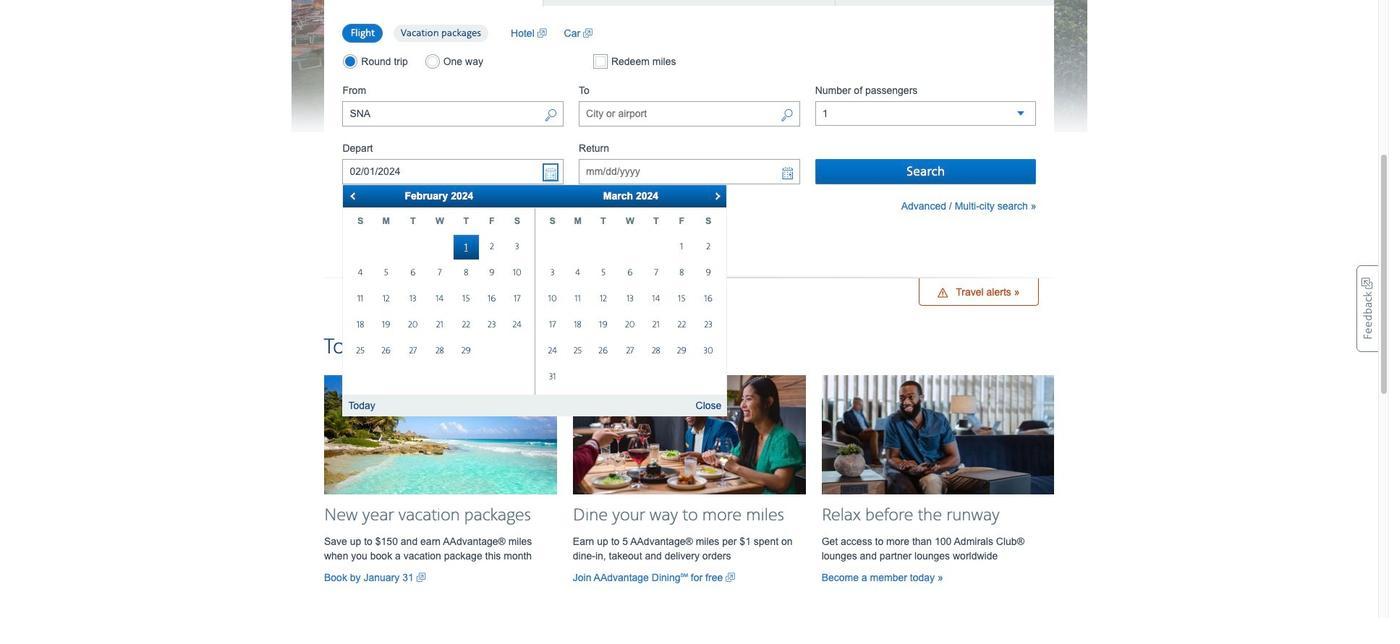 Task type: vqa. For each thing, say whether or not it's contained in the screenshot.
design
no



Task type: describe. For each thing, give the bounding box(es) containing it.
mm/dd/yyyy text field
[[343, 159, 564, 185]]

search image
[[780, 108, 794, 124]]

2 horizontal spatial newpage image
[[726, 571, 735, 585]]

2 tab from the left
[[543, 0, 835, 6]]

start the year with 1,000 bonus miles. shop online at 1,200+ stores by january 15. opens another site in a new window that may not meet accessibility guidelines. image
[[291, 0, 1087, 132]]

0 horizontal spatial newpage image
[[416, 571, 426, 585]]

newpage image
[[537, 26, 547, 40]]

City or airport text field
[[579, 101, 800, 127]]

mm/dd/yyyy text field
[[579, 159, 800, 185]]



Task type: locate. For each thing, give the bounding box(es) containing it.
1 tab from the left
[[324, 0, 543, 6]]

None submit
[[815, 159, 1036, 185]]

3 tab from the left
[[835, 0, 1054, 6]]

City or airport text field
[[343, 101, 564, 127]]

leave feedback, opens external site in new window image
[[1357, 266, 1378, 352]]

1 option group from the top
[[343, 23, 496, 43]]

tab
[[324, 0, 543, 6], [543, 0, 835, 6], [835, 0, 1054, 6]]

book new destinations to europe. opens another site in a new window that may not meet accessibility guidelines. image
[[291, 0, 1087, 132]]

tab list
[[324, 0, 1054, 6]]

1 vertical spatial option group
[[343, 54, 564, 69]]

1 horizontal spatial newpage image
[[583, 26, 593, 40]]

newpage image
[[583, 26, 593, 40], [416, 571, 426, 585], [726, 571, 735, 585]]

search image
[[544, 108, 557, 124]]

0 vertical spatial option group
[[343, 23, 496, 43]]

option group
[[343, 23, 496, 43], [343, 54, 564, 69]]

2 option group from the top
[[343, 54, 564, 69]]



